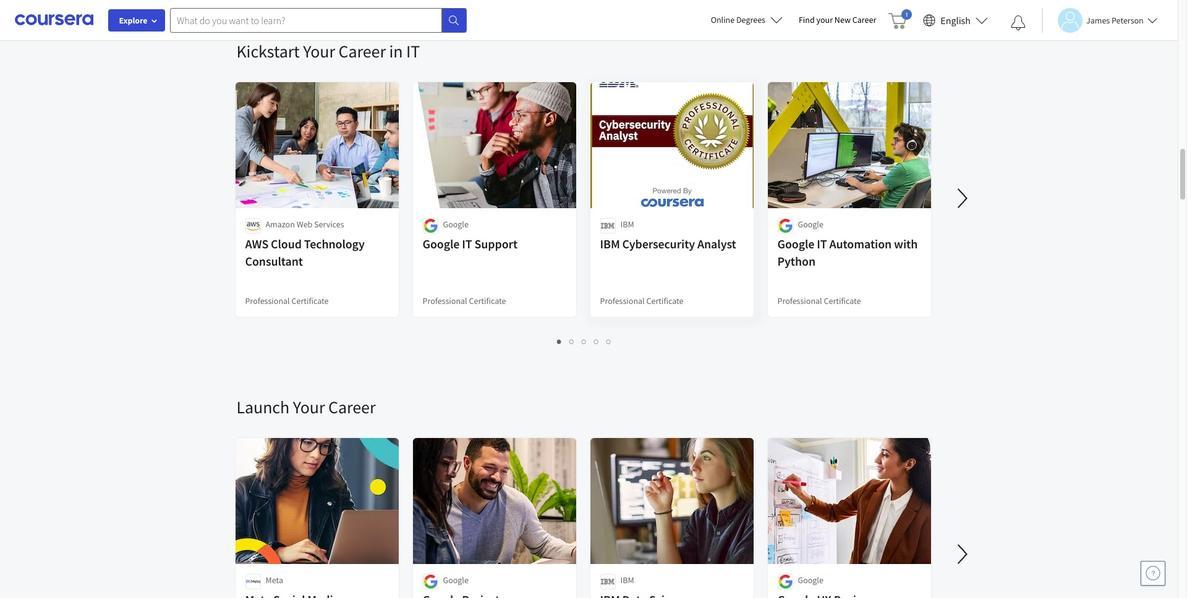 Task type: vqa. For each thing, say whether or not it's contained in the screenshot.
the Career within the Find your New Career link
no



Task type: describe. For each thing, give the bounding box(es) containing it.
3 button
[[578, 335, 591, 349]]

in
[[389, 40, 403, 62]]

find your new career
[[799, 14, 877, 25]]

amazon web services
[[266, 219, 344, 230]]

career for launch your career
[[329, 397, 376, 419]]

amazon web services image
[[245, 218, 261, 234]]

google for 1st google image from left
[[443, 575, 469, 586]]

with
[[895, 236, 918, 252]]

english button
[[919, 0, 994, 40]]

professional for ibm cybersecurity analyst
[[600, 296, 645, 307]]

new
[[835, 14, 851, 25]]

google image for google it automation with python
[[778, 218, 793, 234]]

google for google icon for google it automation with python
[[798, 219, 824, 230]]

degrees
[[737, 14, 766, 25]]

certificate for analyst
[[647, 296, 684, 307]]

automation
[[830, 236, 892, 252]]

show notifications image
[[1011, 15, 1026, 30]]

4
[[594, 336, 599, 348]]

ibm image inside kickstart your career in it carousel element
[[600, 218, 616, 234]]

3
[[582, 336, 587, 348]]

help center image
[[1146, 567, 1161, 582]]

1 button
[[554, 335, 566, 349]]

james
[[1087, 15, 1111, 26]]

online
[[711, 14, 735, 25]]

consultant
[[245, 254, 303, 269]]

1 google link from the left
[[412, 437, 577, 599]]

career for kickstart your career in it
[[339, 40, 386, 62]]

web
[[297, 219, 313, 230]]

2 google link from the left
[[767, 437, 933, 599]]

ibm inside launch your career carousel 'element'
[[621, 575, 634, 586]]

english
[[941, 14, 971, 26]]

list inside kickstart your career in it carousel element
[[237, 335, 933, 349]]

professional for google it automation with python
[[778, 296, 823, 307]]

peterson
[[1112, 15, 1144, 26]]

services
[[314, 219, 344, 230]]

0 vertical spatial career
[[853, 14, 877, 25]]

professional for google it support
[[423, 296, 467, 307]]

google image for google it support
[[423, 218, 438, 234]]

0 vertical spatial ibm
[[621, 219, 634, 230]]

5 button
[[603, 335, 616, 349]]

meta link
[[234, 437, 400, 599]]

explore button
[[108, 9, 165, 32]]

next slide image for launch your career
[[948, 540, 978, 570]]

5
[[607, 336, 612, 348]]

amazon
[[266, 219, 295, 230]]

professional certificate for automation
[[778, 296, 861, 307]]

analyst
[[698, 236, 737, 252]]

most popular courses carousel element
[[237, 0, 942, 3]]

What do you want to learn? text field
[[170, 8, 442, 32]]



Task type: locate. For each thing, give the bounding box(es) containing it.
meta image
[[245, 575, 261, 590]]

google image
[[423, 575, 438, 590], [778, 575, 793, 590]]

find
[[799, 14, 815, 25]]

kickstart your career in it
[[237, 40, 420, 62]]

2 professional from the left
[[423, 296, 467, 307]]

launch your career
[[237, 397, 376, 419]]

google for first google image from the right
[[798, 575, 824, 586]]

2 google image from the left
[[778, 575, 793, 590]]

career
[[853, 14, 877, 25], [339, 40, 386, 62], [329, 397, 376, 419]]

0 vertical spatial ibm image
[[600, 218, 616, 234]]

ibm image
[[600, 218, 616, 234], [600, 575, 616, 590]]

1 professional certificate from the left
[[245, 296, 329, 307]]

it
[[406, 40, 420, 62], [462, 236, 472, 252], [817, 236, 827, 252]]

your right launch
[[293, 397, 325, 419]]

it for google it automation with python
[[817, 236, 827, 252]]

certificate down the 'aws cloud technology consultant'
[[292, 296, 329, 307]]

1 horizontal spatial google image
[[778, 218, 793, 234]]

kickstart
[[237, 40, 300, 62]]

explore
[[119, 15, 148, 26]]

professional
[[245, 296, 290, 307], [423, 296, 467, 307], [600, 296, 645, 307], [778, 296, 823, 307]]

professional certificate up 5
[[600, 296, 684, 307]]

2 google image from the left
[[778, 218, 793, 234]]

2 ibm image from the top
[[600, 575, 616, 590]]

google it automation with python
[[778, 236, 918, 269]]

1 vertical spatial your
[[293, 397, 325, 419]]

launch
[[237, 397, 290, 419]]

ibm
[[621, 219, 634, 230], [600, 236, 620, 252], [621, 575, 634, 586]]

3 professional from the left
[[600, 296, 645, 307]]

it right the in
[[406, 40, 420, 62]]

online degrees
[[711, 14, 766, 25]]

it left support
[[462, 236, 472, 252]]

2 button
[[566, 335, 578, 349]]

next slide image
[[948, 184, 978, 213], [948, 540, 978, 570]]

2 horizontal spatial it
[[817, 236, 827, 252]]

it left automation
[[817, 236, 827, 252]]

aws
[[245, 236, 269, 252]]

python
[[778, 254, 816, 269]]

1 certificate from the left
[[292, 296, 329, 307]]

find your new career link
[[793, 12, 883, 28]]

professional certificate down python
[[778, 296, 861, 307]]

google link
[[412, 437, 577, 599], [767, 437, 933, 599]]

1 google image from the left
[[423, 218, 438, 234]]

cybersecurity
[[623, 236, 695, 252]]

certificate down the google it automation with python
[[824, 296, 861, 307]]

1 ibm image from the top
[[600, 218, 616, 234]]

professional for aws cloud technology consultant
[[245, 296, 290, 307]]

1 vertical spatial next slide image
[[948, 540, 978, 570]]

google inside the google it automation with python
[[778, 236, 815, 252]]

james peterson
[[1087, 15, 1144, 26]]

online degrees button
[[701, 6, 793, 33]]

your for kickstart
[[303, 40, 335, 62]]

certificate for technology
[[292, 296, 329, 307]]

your
[[303, 40, 335, 62], [293, 397, 325, 419]]

google image
[[423, 218, 438, 234], [778, 218, 793, 234]]

professional certificate for technology
[[245, 296, 329, 307]]

0 vertical spatial your
[[303, 40, 335, 62]]

ibm cybersecurity analyst
[[600, 236, 737, 252]]

0 horizontal spatial it
[[406, 40, 420, 62]]

your
[[817, 14, 833, 25]]

meta
[[266, 575, 283, 586]]

4 professional certificate from the left
[[778, 296, 861, 307]]

launch your career carousel element
[[230, 359, 1188, 599]]

2 professional certificate from the left
[[423, 296, 506, 307]]

ibm link
[[589, 437, 755, 599]]

1 vertical spatial ibm image
[[600, 575, 616, 590]]

certificate for automation
[[824, 296, 861, 307]]

it inside the google it automation with python
[[817, 236, 827, 252]]

support
[[475, 236, 518, 252]]

google image up python
[[778, 218, 793, 234]]

certificate for support
[[469, 296, 506, 307]]

4 professional from the left
[[778, 296, 823, 307]]

1 next slide image from the top
[[948, 184, 978, 213]]

1 horizontal spatial it
[[462, 236, 472, 252]]

google it support
[[423, 236, 518, 252]]

list
[[237, 335, 933, 349]]

career inside 'element'
[[329, 397, 376, 419]]

2 vertical spatial ibm
[[621, 575, 634, 586]]

your inside 'element'
[[293, 397, 325, 419]]

4 certificate from the left
[[824, 296, 861, 307]]

technology
[[304, 236, 365, 252]]

it for google it support
[[462, 236, 472, 252]]

certificate down support
[[469, 296, 506, 307]]

0 horizontal spatial google image
[[423, 575, 438, 590]]

google for google it support's google icon
[[443, 219, 469, 230]]

1 vertical spatial ibm
[[600, 236, 620, 252]]

1 horizontal spatial google image
[[778, 575, 793, 590]]

1 vertical spatial career
[[339, 40, 386, 62]]

aws cloud technology consultant
[[245, 236, 365, 269]]

4 button
[[591, 335, 603, 349]]

1 horizontal spatial google link
[[767, 437, 933, 599]]

ibm image inside launch your career carousel 'element'
[[600, 575, 616, 590]]

certificate down ibm cybersecurity analyst
[[647, 296, 684, 307]]

google image up google it support
[[423, 218, 438, 234]]

0 vertical spatial next slide image
[[948, 184, 978, 213]]

2 certificate from the left
[[469, 296, 506, 307]]

next slide image for kickstart your career in it
[[948, 184, 978, 213]]

your for launch
[[293, 397, 325, 419]]

None search field
[[170, 8, 467, 32]]

your down what do you want to learn? text field
[[303, 40, 335, 62]]

2 vertical spatial career
[[329, 397, 376, 419]]

1 google image from the left
[[423, 575, 438, 590]]

list containing 1
[[237, 335, 933, 349]]

professional certificate
[[245, 296, 329, 307], [423, 296, 506, 307], [600, 296, 684, 307], [778, 296, 861, 307]]

0 horizontal spatial google link
[[412, 437, 577, 599]]

1
[[557, 336, 562, 348]]

certificate
[[292, 296, 329, 307], [469, 296, 506, 307], [647, 296, 684, 307], [824, 296, 861, 307]]

coursera image
[[15, 10, 93, 30]]

shopping cart: 1 item image
[[889, 9, 913, 29]]

professional certificate down google it support
[[423, 296, 506, 307]]

1 professional from the left
[[245, 296, 290, 307]]

2
[[570, 336, 575, 348]]

0 horizontal spatial google image
[[423, 218, 438, 234]]

professional certificate for support
[[423, 296, 506, 307]]

kickstart your career in it carousel element
[[230, 3, 1188, 359]]

professional certificate down consultant
[[245, 296, 329, 307]]

google
[[443, 219, 469, 230], [798, 219, 824, 230], [423, 236, 460, 252], [778, 236, 815, 252], [443, 575, 469, 586], [798, 575, 824, 586]]

2 next slide image from the top
[[948, 540, 978, 570]]

professional certificate for analyst
[[600, 296, 684, 307]]

3 professional certificate from the left
[[600, 296, 684, 307]]

3 certificate from the left
[[647, 296, 684, 307]]

james peterson button
[[1042, 8, 1158, 32]]

cloud
[[271, 236, 302, 252]]



